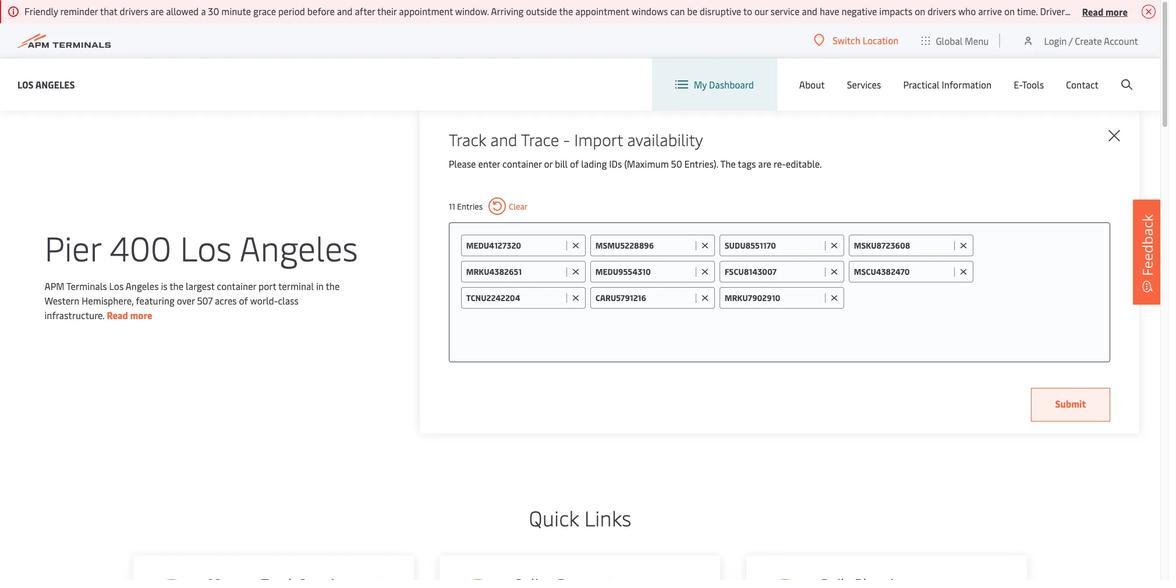 Task type: describe. For each thing, give the bounding box(es) containing it.
login / create account link
[[1023, 23, 1139, 58]]

western
[[45, 294, 79, 307]]

impacts
[[880, 5, 913, 17]]

contact button
[[1066, 58, 1099, 111]]

track
[[449, 128, 486, 150]]

drivers
[[1040, 5, 1070, 17]]

menu
[[965, 34, 989, 47]]

entries
[[457, 201, 483, 212]]

read more for read more button
[[1083, 5, 1128, 18]]

largest
[[186, 279, 215, 292]]

tools
[[1022, 78, 1044, 91]]

2 drivers from the left
[[928, 5, 956, 17]]

a
[[201, 5, 206, 17]]

minute
[[221, 5, 251, 17]]

angeles for pier 400 los angeles
[[239, 224, 358, 270]]

Type or paste your IDs here text field
[[849, 287, 1098, 308]]

infrastructure.
[[45, 308, 105, 321]]

submit
[[1056, 397, 1086, 410]]

class
[[278, 294, 299, 307]]

2 horizontal spatial and
[[802, 5, 818, 17]]

my dashboard button
[[675, 58, 754, 111]]

bill
[[555, 157, 568, 170]]

lading
[[581, 157, 607, 170]]

2 appointment from the left
[[576, 5, 630, 17]]

friendly
[[24, 5, 58, 17]]

windows
[[632, 5, 668, 17]]

after
[[355, 5, 375, 17]]

port
[[259, 279, 276, 292]]

trace
[[521, 128, 559, 150]]

quick links
[[529, 503, 632, 532]]

clear button
[[489, 197, 528, 215]]

please
[[449, 157, 476, 170]]

(maximum
[[624, 157, 669, 170]]

enter
[[478, 157, 500, 170]]

services button
[[847, 58, 881, 111]]

1 their from the left
[[377, 5, 397, 17]]

terminal
[[278, 279, 314, 292]]

angeles for apm terminals los angeles is the largest container port terminal in the western hemisphere, featuring over 507 acres of world-class infrastructure.
[[126, 279, 159, 292]]

1 that from the left
[[100, 5, 117, 17]]

before
[[307, 5, 335, 17]]

submit button
[[1032, 388, 1110, 422]]

0 horizontal spatial the
[[170, 279, 184, 292]]

read more link
[[107, 308, 152, 321]]

track and trace - import availability
[[449, 128, 703, 150]]

global menu
[[936, 34, 989, 47]]

1 outside from the left
[[526, 5, 557, 17]]

our
[[755, 5, 769, 17]]

2 on from the left
[[1005, 5, 1015, 17]]

tags
[[738, 157, 756, 170]]

re-
[[774, 157, 786, 170]]

about
[[800, 78, 825, 91]]

or
[[544, 157, 553, 170]]

507
[[197, 294, 213, 307]]

apm
[[45, 279, 64, 292]]

30
[[208, 5, 219, 17]]

have
[[820, 5, 840, 17]]

apm terminals los angeles is the largest container port terminal in the western hemisphere, featuring over 507 acres of world-class infrastructure.
[[45, 279, 340, 321]]

import
[[574, 128, 623, 150]]

my
[[694, 78, 707, 91]]

window.
[[455, 5, 489, 17]]

0 horizontal spatial and
[[337, 5, 353, 17]]

1 horizontal spatial are
[[758, 157, 772, 170]]

acres
[[215, 294, 237, 307]]

close alert image
[[1142, 5, 1156, 19]]

arriving
[[491, 5, 524, 17]]

disruptive
[[700, 5, 741, 17]]

negative
[[842, 5, 877, 17]]

login / create account
[[1045, 34, 1139, 47]]

practical
[[904, 78, 940, 91]]

hemisphere,
[[82, 294, 134, 307]]

world-
[[250, 294, 278, 307]]

in
[[316, 279, 324, 292]]

los for 400
[[180, 224, 232, 270]]

information
[[942, 78, 992, 91]]

entries).
[[685, 157, 719, 170]]

switch
[[833, 34, 861, 47]]

more for read more link
[[130, 308, 152, 321]]

practical information button
[[904, 58, 992, 111]]

pier
[[45, 224, 101, 270]]

feedback button
[[1133, 200, 1162, 305]]

read for read more link
[[107, 308, 128, 321]]

time.
[[1017, 5, 1038, 17]]

friendly reminder that drivers are allowed a 30 minute grace period before and after their appointment window. arriving outside the appointment windows can be disruptive to our service and have negative impacts on drivers who arrive on time. drivers that arrive outside their
[[24, 5, 1169, 17]]

/
[[1069, 34, 1073, 47]]

los for terminals
[[109, 279, 124, 292]]

services
[[847, 78, 881, 91]]



Task type: vqa. For each thing, say whether or not it's contained in the screenshot.
automated in Near real-time Edge computing with IoT sensors that incorporate computer vision and AI will give customers what they've longed for some time - almost instant access to cargo data upon arrival, as well as automated repairs or fixes. The software can then decide whether there's an intervention needed, such as maintenance or repair, and that information is released to the customer. Cameras and data collection devices will be installed throughout terminals, via private 5G networks, to monitor for anything, be it theft, lost cargo, or potentially unsafe conditions.
no



Task type: locate. For each thing, give the bounding box(es) containing it.
1 vertical spatial los
[[180, 224, 232, 270]]

1 vertical spatial are
[[758, 157, 772, 170]]

11
[[449, 201, 455, 212]]

more inside read more button
[[1106, 5, 1128, 18]]

0 horizontal spatial los
[[17, 78, 34, 91]]

2 vertical spatial angeles
[[126, 279, 159, 292]]

read down hemisphere,
[[107, 308, 128, 321]]

create
[[1075, 34, 1102, 47]]

appointment left window.
[[399, 5, 453, 17]]

2 horizontal spatial los
[[180, 224, 232, 270]]

more
[[1106, 5, 1128, 18], [130, 308, 152, 321]]

11 entries
[[449, 201, 483, 212]]

1 horizontal spatial their
[[1151, 5, 1169, 17]]

drivers left who
[[928, 5, 956, 17]]

drivers
[[120, 5, 148, 17], [928, 5, 956, 17]]

0 horizontal spatial of
[[239, 294, 248, 307]]

their right "after"
[[377, 5, 397, 17]]

2 that from the left
[[1072, 5, 1089, 17]]

account
[[1104, 34, 1139, 47]]

more for read more button
[[1106, 5, 1128, 18]]

1 vertical spatial read
[[107, 308, 128, 321]]

practical information
[[904, 78, 992, 91]]

allowed
[[166, 5, 199, 17]]

read inside button
[[1083, 5, 1104, 18]]

switch location
[[833, 34, 899, 47]]

can
[[671, 5, 685, 17]]

1 horizontal spatial drivers
[[928, 5, 956, 17]]

0 horizontal spatial read
[[107, 308, 128, 321]]

los angeles link
[[17, 77, 75, 92]]

0 horizontal spatial that
[[100, 5, 117, 17]]

0 horizontal spatial arrive
[[979, 5, 1002, 17]]

0 vertical spatial more
[[1106, 5, 1128, 18]]

ids
[[609, 157, 622, 170]]

los
[[17, 78, 34, 91], [180, 224, 232, 270], [109, 279, 124, 292]]

contact
[[1066, 78, 1099, 91]]

read more
[[1083, 5, 1128, 18], [107, 308, 152, 321]]

0 horizontal spatial are
[[151, 5, 164, 17]]

1 horizontal spatial of
[[570, 157, 579, 170]]

1 vertical spatial more
[[130, 308, 152, 321]]

of inside apm terminals los angeles is the largest container port terminal in the western hemisphere, featuring over 507 acres of world-class infrastructure.
[[239, 294, 248, 307]]

0 vertical spatial read more
[[1083, 5, 1128, 18]]

read up the login / create account
[[1083, 5, 1104, 18]]

0 vertical spatial angeles
[[35, 78, 75, 91]]

of
[[570, 157, 579, 170], [239, 294, 248, 307]]

appointment left windows
[[576, 5, 630, 17]]

container left or
[[503, 157, 542, 170]]

1 horizontal spatial outside
[[1118, 5, 1149, 17]]

appointment
[[399, 5, 453, 17], [576, 5, 630, 17]]

0 vertical spatial of
[[570, 157, 579, 170]]

2 horizontal spatial angeles
[[239, 224, 358, 270]]

1 vertical spatial container
[[217, 279, 256, 292]]

and left have
[[802, 5, 818, 17]]

0 horizontal spatial read more
[[107, 308, 152, 321]]

1 horizontal spatial angeles
[[126, 279, 159, 292]]

container up acres
[[217, 279, 256, 292]]

0 horizontal spatial their
[[377, 5, 397, 17]]

1 vertical spatial read more
[[107, 308, 152, 321]]

availability
[[627, 128, 703, 150]]

and up enter
[[491, 128, 518, 150]]

angeles inside apm terminals los angeles is the largest container port terminal in the western hemisphere, featuring over 507 acres of world-class infrastructure.
[[126, 279, 159, 292]]

period
[[278, 5, 305, 17]]

my dashboard
[[694, 78, 754, 91]]

read more up the login / create account
[[1083, 5, 1128, 18]]

0 horizontal spatial on
[[915, 5, 926, 17]]

1 vertical spatial angeles
[[239, 224, 358, 270]]

2 their from the left
[[1151, 5, 1169, 17]]

are left re-
[[758, 157, 772, 170]]

read for read more button
[[1083, 5, 1104, 18]]

2 vertical spatial los
[[109, 279, 124, 292]]

dashboard
[[709, 78, 754, 91]]

1 drivers from the left
[[120, 5, 148, 17]]

los angeles
[[17, 78, 75, 91]]

0 horizontal spatial drivers
[[120, 5, 148, 17]]

1 horizontal spatial and
[[491, 128, 518, 150]]

2 horizontal spatial the
[[559, 5, 573, 17]]

2 arrive from the left
[[1092, 5, 1115, 17]]

1 horizontal spatial appointment
[[576, 5, 630, 17]]

pier 400 los angeles
[[45, 224, 358, 270]]

of right acres
[[239, 294, 248, 307]]

1 horizontal spatial read
[[1083, 5, 1104, 18]]

container
[[503, 157, 542, 170], [217, 279, 256, 292]]

terminals
[[66, 279, 107, 292]]

outside
[[526, 5, 557, 17], [1118, 5, 1149, 17]]

arrive up the login / create account
[[1092, 5, 1115, 17]]

switch location button
[[814, 34, 899, 47]]

Entered ID text field
[[596, 240, 693, 251], [596, 266, 693, 277], [725, 266, 822, 277], [725, 292, 822, 303]]

that
[[100, 5, 117, 17], [1072, 5, 1089, 17]]

1 horizontal spatial on
[[1005, 5, 1015, 17]]

1 vertical spatial of
[[239, 294, 248, 307]]

is
[[161, 279, 168, 292]]

global menu button
[[911, 23, 1001, 58]]

clear
[[509, 201, 528, 212]]

their
[[377, 5, 397, 17], [1151, 5, 1169, 17]]

1 appointment from the left
[[399, 5, 453, 17]]

1 horizontal spatial arrive
[[1092, 5, 1115, 17]]

1 horizontal spatial read more
[[1083, 5, 1128, 18]]

feedback
[[1138, 214, 1157, 276]]

outside up account
[[1118, 5, 1149, 17]]

who
[[959, 5, 976, 17]]

are
[[151, 5, 164, 17], [758, 157, 772, 170]]

Entered ID text field
[[466, 240, 564, 251], [725, 240, 822, 251], [854, 240, 951, 251], [466, 266, 564, 277], [854, 266, 951, 277], [466, 292, 564, 303], [596, 292, 693, 303]]

1 horizontal spatial los
[[109, 279, 124, 292]]

0 horizontal spatial container
[[217, 279, 256, 292]]

0 vertical spatial los
[[17, 78, 34, 91]]

0 horizontal spatial appointment
[[399, 5, 453, 17]]

their right read more button
[[1151, 5, 1169, 17]]

that right drivers
[[1072, 5, 1089, 17]]

0 vertical spatial read
[[1083, 5, 1104, 18]]

more up account
[[1106, 5, 1128, 18]]

0 horizontal spatial angeles
[[35, 78, 75, 91]]

arrive right who
[[979, 5, 1002, 17]]

to
[[744, 5, 752, 17]]

los inside apm terminals los angeles is the largest container port terminal in the western hemisphere, featuring over 507 acres of world-class infrastructure.
[[109, 279, 124, 292]]

the
[[559, 5, 573, 17], [170, 279, 184, 292], [326, 279, 340, 292]]

location
[[863, 34, 899, 47]]

angeles
[[35, 78, 75, 91], [239, 224, 358, 270], [126, 279, 159, 292]]

and left "after"
[[337, 5, 353, 17]]

400
[[110, 224, 172, 270]]

over
[[177, 294, 195, 307]]

reminder
[[60, 5, 98, 17]]

read more for read more link
[[107, 308, 152, 321]]

drivers left the "allowed"
[[120, 5, 148, 17]]

links
[[585, 503, 632, 532]]

on right impacts
[[915, 5, 926, 17]]

of right bill on the top left of page
[[570, 157, 579, 170]]

0 horizontal spatial more
[[130, 308, 152, 321]]

be
[[687, 5, 698, 17]]

login
[[1045, 34, 1067, 47]]

please enter container or bill of lading ids (maximum 50 entries). the tags are re-editable.
[[449, 157, 822, 170]]

0 horizontal spatial outside
[[526, 5, 557, 17]]

the
[[721, 157, 736, 170]]

are left the "allowed"
[[151, 5, 164, 17]]

e-
[[1014, 78, 1022, 91]]

about button
[[800, 58, 825, 111]]

read more button
[[1083, 4, 1128, 19]]

la secondary image
[[101, 296, 305, 471]]

1 horizontal spatial container
[[503, 157, 542, 170]]

1 horizontal spatial the
[[326, 279, 340, 292]]

-
[[564, 128, 570, 150]]

1 horizontal spatial that
[[1072, 5, 1089, 17]]

quick
[[529, 503, 579, 532]]

more down featuring
[[130, 308, 152, 321]]

1 horizontal spatial more
[[1106, 5, 1128, 18]]

container inside apm terminals los angeles is the largest container port terminal in the western hemisphere, featuring over 507 acres of world-class infrastructure.
[[217, 279, 256, 292]]

grace
[[253, 5, 276, 17]]

0 vertical spatial are
[[151, 5, 164, 17]]

read more down hemisphere,
[[107, 308, 152, 321]]

50
[[671, 157, 682, 170]]

2 outside from the left
[[1118, 5, 1149, 17]]

that right reminder at left top
[[100, 5, 117, 17]]

e-tools
[[1014, 78, 1044, 91]]

0 vertical spatial container
[[503, 157, 542, 170]]

outside right arriving
[[526, 5, 557, 17]]

e-tools button
[[1014, 58, 1044, 111]]

on left 'time.'
[[1005, 5, 1015, 17]]

and
[[337, 5, 353, 17], [802, 5, 818, 17], [491, 128, 518, 150]]

arrive
[[979, 5, 1002, 17], [1092, 5, 1115, 17]]

1 on from the left
[[915, 5, 926, 17]]

1 arrive from the left
[[979, 5, 1002, 17]]



